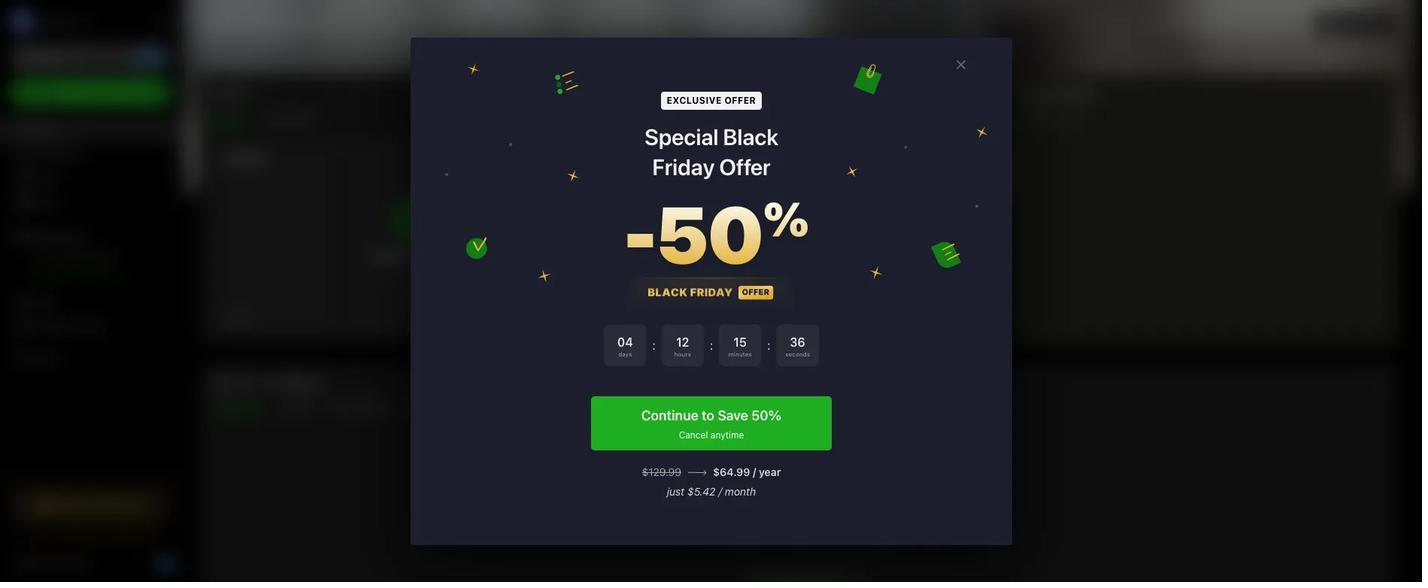 Task type: vqa. For each thing, say whether or not it's contained in the screenshot.
14
yes



Task type: describe. For each thing, give the bounding box(es) containing it.
Start writing… text field
[[1023, 112, 1396, 332]]

$64.99 / year
[[713, 465, 780, 478]]

14
[[243, 312, 253, 324]]

shared
[[33, 319, 67, 332]]

expand notebooks image
[[4, 229, 16, 241]]

just $5.42 / month
[[666, 485, 756, 497]]

15 minutes
[[728, 335, 752, 358]]

days
[[618, 350, 632, 358]]

images tab
[[278, 399, 313, 415]]

year
[[758, 465, 780, 478]]

scratch
[[1023, 89, 1073, 102]]

notebooks
[[34, 229, 87, 242]]

new button
[[9, 79, 171, 106]]

good
[[199, 15, 235, 32]]

monday,
[[1158, 18, 1199, 29]]

trash link
[[0, 347, 180, 371]]

information
[[761, 529, 823, 542]]

notes button
[[208, 86, 265, 104]]

0 vertical spatial /
[[752, 465, 756, 478]]

hours
[[674, 350, 691, 358]]

2 : from the left
[[709, 338, 713, 352]]

04d:12h:15m:36s
[[75, 532, 157, 541]]

with
[[70, 319, 91, 332]]

november
[[1201, 18, 1251, 29]]

expires in 04d:12h:15m:36s
[[23, 532, 157, 541]]

04 days
[[617, 335, 633, 358]]

cancel
[[678, 429, 708, 440]]

20,
[[1254, 18, 1267, 29]]

pad
[[1075, 89, 1096, 102]]

friday inside special black friday offer
[[652, 153, 714, 179]]

1 : from the left
[[652, 338, 655, 352]]

the
[[855, 529, 873, 542]]

monday, november 20, 2023
[[1158, 18, 1292, 29]]

12
[[676, 335, 689, 349]]

black inside black friday offer popup button
[[54, 499, 83, 511]]

exclusive offer
[[666, 94, 756, 106]]

recently captured
[[211, 377, 324, 390]]

tree containing home
[[0, 118, 180, 474]]

clips
[[236, 399, 260, 412]]

month
[[725, 485, 756, 497]]

web.
[[876, 529, 902, 542]]

seconds
[[785, 350, 810, 358]]

home
[[33, 124, 62, 136]]

1 vertical spatial notes
[[33, 172, 62, 185]]

36 seconds
[[785, 335, 810, 358]]

black inside special black friday offer
[[723, 123, 778, 149]]

notebook
[[73, 268, 118, 280]]

create new note button
[[350, 140, 480, 334]]

useful
[[725, 529, 758, 542]]

brad!
[[301, 15, 336, 32]]

create new note
[[373, 248, 457, 262]]

create
[[373, 248, 407, 262]]

suggested
[[263, 111, 316, 123]]

save useful information from the web.
[[696, 529, 902, 542]]

recently
[[211, 377, 265, 390]]

me
[[93, 319, 108, 332]]

shortcuts button
[[0, 142, 180, 166]]

web clips
[[211, 399, 260, 412]]

trash
[[33, 352, 60, 365]]

36
[[790, 335, 805, 349]]

untitled
[[224, 152, 265, 165]]

good morning, brad!
[[199, 15, 336, 32]]

exclusive
[[666, 94, 721, 106]]

customize
[[1343, 17, 1392, 29]]

shared with me
[[33, 319, 108, 332]]

offer
[[120, 499, 146, 511]]

expires
[[23, 532, 60, 541]]

recently captured button
[[208, 374, 324, 393]]



Task type: locate. For each thing, give the bounding box(es) containing it.
0 vertical spatial friday
[[652, 153, 714, 179]]

$64.99
[[713, 465, 750, 478]]

new
[[33, 86, 55, 99], [50, 268, 70, 280]]

special
[[644, 123, 718, 149]]

save
[[717, 407, 748, 423], [696, 529, 722, 542]]

notes up recent
[[211, 88, 247, 101]]

15
[[733, 335, 746, 349]]

note
[[434, 248, 457, 262]]

new for new notebook
[[50, 268, 70, 280]]

friday
[[652, 153, 714, 179], [85, 499, 118, 511]]

home link
[[0, 118, 180, 142]]

tab list containing recent
[[202, 111, 989, 126]]

tags button
[[0, 290, 180, 314]]

1 vertical spatial friday
[[85, 499, 118, 511]]

0 vertical spatial save
[[717, 407, 748, 423]]

1 tab list from the top
[[202, 111, 989, 126]]

minutes
[[728, 350, 752, 358]]

1 horizontal spatial notes
[[211, 88, 247, 101]]

0 horizontal spatial friday
[[85, 499, 118, 511]]

black friday offer button
[[12, 490, 168, 520]]

notes link
[[0, 166, 180, 190]]

recent tab
[[211, 111, 245, 126]]

1 horizontal spatial :
[[709, 338, 713, 352]]

1 vertical spatial new
[[50, 268, 70, 280]]

1 horizontal spatial black
[[723, 123, 778, 149]]

just
[[666, 485, 684, 497]]

12 hours
[[674, 335, 691, 358]]

settings image
[[153, 12, 171, 30]]

save left useful
[[696, 529, 722, 542]]

:
[[652, 338, 655, 352], [709, 338, 713, 352], [767, 338, 770, 352]]

captured
[[267, 377, 324, 390]]

images
[[278, 399, 313, 412]]

documents
[[331, 399, 387, 412]]

new inside button
[[50, 268, 70, 280]]

scratch pad button
[[1020, 86, 1096, 105]]

0 vertical spatial tab list
[[202, 111, 989, 126]]

/ left year
[[752, 465, 756, 478]]

: left 12 hours
[[652, 338, 655, 352]]

2 tab list from the top
[[202, 399, 1395, 415]]

1 horizontal spatial friday
[[652, 153, 714, 179]]

0 vertical spatial new
[[33, 86, 55, 99]]

shortcuts
[[34, 148, 81, 161]]

new
[[410, 248, 432, 262]]

black up 'offer' at the right of the page
[[723, 123, 778, 149]]

tab list containing web clips
[[202, 399, 1395, 415]]

web
[[211, 399, 233, 412]]

notebooks link
[[0, 223, 180, 247]]

2023
[[1270, 18, 1292, 29]]

nov 14
[[224, 312, 253, 324]]

web clips tab
[[211, 399, 260, 415]]

morning,
[[239, 15, 297, 32]]

tree
[[0, 118, 180, 474]]

3 : from the left
[[767, 338, 770, 352]]

notes up tasks
[[33, 172, 62, 185]]

tasks
[[33, 196, 60, 209]]

: left 15 minutes
[[709, 338, 713, 352]]

1 vertical spatial tab list
[[202, 399, 1395, 415]]

customize button
[[1316, 12, 1398, 36]]

0 vertical spatial black
[[723, 123, 778, 149]]

1 horizontal spatial /
[[752, 465, 756, 478]]

50%
[[751, 407, 781, 423]]

2 horizontal spatial :
[[767, 338, 770, 352]]

black
[[723, 123, 778, 149], [54, 499, 83, 511]]

audio tab
[[405, 399, 432, 415]]

recent
[[211, 111, 245, 123]]

new notebook group
[[0, 247, 180, 290]]

save up anytime
[[717, 407, 748, 423]]

$129.99
[[642, 465, 681, 478]]

04
[[617, 335, 633, 349]]

tab list
[[202, 111, 989, 126], [202, 399, 1395, 415]]

shared with me link
[[0, 314, 180, 338]]

0 horizontal spatial :
[[652, 338, 655, 352]]

notes inside button
[[211, 88, 247, 101]]

friday inside popup button
[[85, 499, 118, 511]]

special black friday offer
[[644, 123, 778, 179]]

nov
[[224, 312, 241, 324]]

black up in
[[54, 499, 83, 511]]

offer
[[724, 94, 756, 106]]

audio
[[405, 399, 432, 412]]

continue
[[641, 407, 698, 423]]

/ right $5.42
[[718, 485, 722, 497]]

Search text field
[[20, 44, 161, 71]]

new notebook button
[[0, 265, 180, 284]]

$5.42
[[687, 485, 715, 497]]

save inside continue to save 50% cancel anytime
[[717, 407, 748, 423]]

0 horizontal spatial /
[[718, 485, 722, 497]]

black friday offer
[[54, 499, 146, 511]]

new up tags
[[50, 268, 70, 280]]

None search field
[[20, 44, 161, 71]]

anytime
[[710, 429, 744, 440]]

new inside popup button
[[33, 86, 55, 99]]

/
[[752, 465, 756, 478], [718, 485, 722, 497]]

friday left the offer
[[85, 499, 118, 511]]

tags
[[34, 295, 57, 308]]

1 vertical spatial black
[[54, 499, 83, 511]]

scratch pad
[[1023, 89, 1096, 102]]

notes
[[211, 88, 247, 101], [33, 172, 62, 185]]

tasks button
[[0, 190, 180, 214]]

continue to save 50% cancel anytime
[[641, 407, 781, 440]]

1 vertical spatial /
[[718, 485, 722, 497]]

in
[[63, 532, 72, 541]]

0 vertical spatial notes
[[211, 88, 247, 101]]

new up home
[[33, 86, 55, 99]]

new for new
[[33, 86, 55, 99]]

1 vertical spatial save
[[696, 529, 722, 542]]

from
[[826, 529, 852, 542]]

friday down special
[[652, 153, 714, 179]]

offer
[[719, 153, 770, 179]]

new notebook
[[50, 268, 118, 280]]

suggested tab
[[263, 111, 316, 126]]

0 horizontal spatial black
[[54, 499, 83, 511]]

: left 36 seconds
[[767, 338, 770, 352]]

to
[[701, 407, 714, 423]]

documents tab
[[331, 399, 387, 415]]

0 horizontal spatial notes
[[33, 172, 62, 185]]



